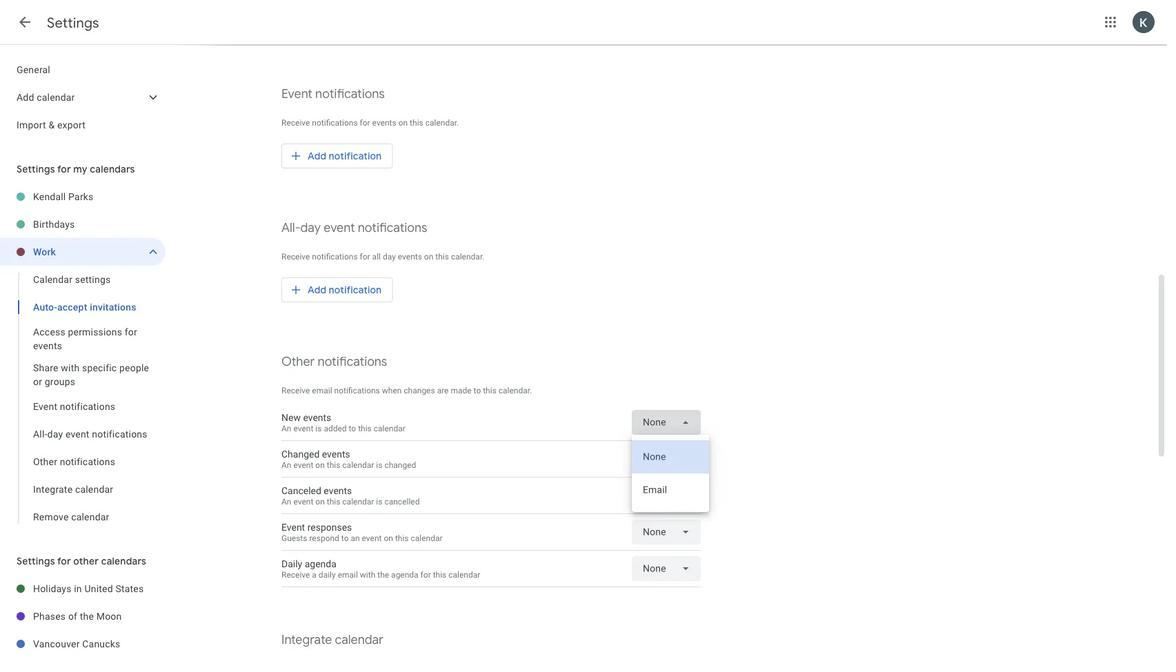 Task type: locate. For each thing, give the bounding box(es) containing it.
other inside settings for my calendars tree
[[33, 456, 57, 467]]

the inside "tree item"
[[80, 611, 94, 622]]

settings up holidays
[[17, 555, 55, 567]]

3 receive from the top
[[282, 386, 310, 396]]

0 vertical spatial is
[[316, 423, 322, 433]]

0 vertical spatial add notification button
[[282, 139, 393, 173]]

birthdays
[[33, 218, 75, 230]]

kendall
[[33, 191, 66, 202]]

2 horizontal spatial day
[[383, 252, 396, 262]]

with
[[61, 362, 80, 373], [360, 570, 376, 579]]

0 horizontal spatial day
[[47, 428, 63, 440]]

general
[[17, 64, 50, 75]]

the
[[378, 570, 389, 579], [80, 611, 94, 622]]

0 vertical spatial all-
[[282, 220, 301, 236]]

agenda
[[305, 558, 337, 570], [391, 570, 419, 579]]

0 horizontal spatial all-day event notifications
[[33, 428, 147, 440]]

add for event
[[308, 150, 327, 162]]

notification down receive notifications for events on this calendar.
[[329, 150, 382, 162]]

add notification
[[308, 150, 382, 162], [308, 284, 382, 296]]

2 vertical spatial add
[[308, 284, 327, 296]]

all
[[372, 252, 381, 262]]

import & export
[[17, 119, 86, 130]]

an up the canceled
[[282, 460, 292, 470]]

receive notifications for all day events on this calendar.
[[282, 252, 485, 262]]

2 vertical spatial event
[[282, 522, 305, 533]]

for
[[360, 118, 370, 128], [57, 163, 71, 175], [360, 252, 370, 262], [125, 326, 137, 338], [57, 555, 71, 567], [421, 570, 431, 579]]

0 vertical spatial integrate calendar
[[33, 484, 113, 495]]

import
[[17, 119, 46, 130]]

of
[[68, 611, 77, 622]]

this
[[410, 118, 424, 128], [436, 252, 449, 262], [483, 386, 497, 396], [358, 423, 372, 433], [327, 460, 341, 470], [327, 496, 341, 506], [395, 533, 409, 543], [433, 570, 447, 579]]

calendars for settings for my calendars
[[90, 163, 135, 175]]

2 vertical spatial calendar.
[[499, 386, 532, 396]]

vancouver canucks tree item
[[0, 630, 166, 657]]

other up "remove"
[[33, 456, 57, 467]]

an inside new events an event is added to this calendar
[[282, 423, 292, 433]]

1 vertical spatial add notification button
[[282, 273, 393, 306]]

an up changed
[[282, 423, 292, 433]]

0 horizontal spatial all-
[[33, 428, 47, 440]]

1 vertical spatial all-day event notifications
[[33, 428, 147, 440]]

2 add notification button from the top
[[282, 273, 393, 306]]

is for changed events
[[376, 460, 383, 470]]

other notifications up new events an event is added to this calendar at the left bottom
[[282, 354, 387, 370]]

on inside changed events an event on this calendar is changed
[[316, 460, 325, 470]]

daily
[[282, 558, 302, 570]]

calendars right my
[[90, 163, 135, 175]]

calendars up states
[[101, 555, 146, 567]]

event down groups
[[65, 428, 89, 440]]

is inside canceled events an event on this calendar is cancelled
[[376, 496, 383, 506]]

2 vertical spatial is
[[376, 496, 383, 506]]

to right added
[[349, 423, 356, 433]]

is left changed
[[376, 460, 383, 470]]

2 notification from the top
[[329, 284, 382, 296]]

4 receive from the top
[[282, 570, 310, 579]]

0 horizontal spatial the
[[80, 611, 94, 622]]

with up groups
[[61, 362, 80, 373]]

integrate down a
[[282, 632, 332, 648]]

event up responses
[[294, 496, 314, 506]]

1 add notification from the top
[[308, 150, 382, 162]]

0 horizontal spatial other notifications
[[33, 456, 115, 467]]

event up changed
[[294, 423, 314, 433]]

guests
[[282, 533, 307, 543]]

receive for all-
[[282, 252, 310, 262]]

tree
[[0, 56, 166, 139]]

email up new events an event is added to this calendar at the left bottom
[[312, 386, 332, 396]]

kendall parks
[[33, 191, 94, 202]]

1 horizontal spatial email
[[338, 570, 358, 579]]

2 vertical spatial to
[[342, 533, 349, 543]]

or
[[33, 376, 42, 387]]

group
[[0, 266, 166, 531]]

event up the canceled
[[294, 460, 314, 470]]

event notifications up receive notifications for events on this calendar.
[[282, 86, 385, 102]]

all-day event notifications up 'all' at the top of page
[[282, 220, 428, 236]]

an for canceled events
[[282, 496, 292, 506]]

0 vertical spatial notification
[[329, 150, 382, 162]]

invitations
[[90, 301, 136, 313]]

event inside changed events an event on this calendar is changed
[[294, 460, 314, 470]]

1 vertical spatial event notifications
[[33, 401, 115, 412]]

calendars for settings for other calendars
[[101, 555, 146, 567]]

1 an from the top
[[282, 423, 292, 433]]

holidays in united states link
[[33, 575, 166, 603]]

2 an from the top
[[282, 460, 292, 470]]

event inside event responses guests respond to an event on this calendar
[[362, 533, 382, 543]]

states
[[116, 583, 144, 594]]

1 vertical spatial the
[[80, 611, 94, 622]]

notification for day
[[329, 284, 382, 296]]

add notification down receive notifications for events on this calendar.
[[308, 150, 382, 162]]

the right of
[[80, 611, 94, 622]]

to left an
[[342, 533, 349, 543]]

calendar
[[37, 91, 75, 103], [374, 423, 406, 433], [343, 460, 374, 470], [75, 484, 113, 495], [343, 496, 374, 506], [71, 511, 109, 523], [411, 533, 443, 543], [449, 570, 481, 579], [335, 632, 384, 648]]

an inside changed events an event on this calendar is changed
[[282, 460, 292, 470]]

1 receive from the top
[[282, 118, 310, 128]]

1 vertical spatial is
[[376, 460, 383, 470]]

a
[[312, 570, 317, 579]]

changed
[[282, 449, 320, 460]]

for inside "daily agenda receive a daily email with the agenda for this calendar"
[[421, 570, 431, 579]]

1 horizontal spatial event notifications
[[282, 86, 385, 102]]

tree containing general
[[0, 56, 166, 139]]

share with specific people or groups
[[33, 362, 149, 387]]

respond
[[310, 533, 340, 543]]

integrate calendar
[[33, 484, 113, 495], [282, 632, 384, 648]]

0 vertical spatial add notification
[[308, 150, 382, 162]]

None field
[[632, 410, 701, 435], [632, 520, 701, 545], [632, 556, 701, 581], [632, 410, 701, 435], [632, 520, 701, 545], [632, 556, 701, 581]]

event notifications
[[282, 86, 385, 102], [33, 401, 115, 412]]

0 vertical spatial email
[[312, 386, 332, 396]]

the down event responses guests respond to an event on this calendar
[[378, 570, 389, 579]]

1 vertical spatial email
[[338, 570, 358, 579]]

1 vertical spatial integrate calendar
[[282, 632, 384, 648]]

1 vertical spatial to
[[349, 423, 356, 433]]

to
[[474, 386, 481, 396], [349, 423, 356, 433], [342, 533, 349, 543]]

notification down 'all' at the top of page
[[329, 284, 382, 296]]

integrate calendar inside group
[[33, 484, 113, 495]]

this inside canceled events an event on this calendar is cancelled
[[327, 496, 341, 506]]

0 horizontal spatial integrate
[[33, 484, 73, 495]]

integrate up "remove"
[[33, 484, 73, 495]]

settings up kendall
[[17, 163, 55, 175]]

&
[[49, 119, 55, 130]]

cancelled
[[385, 496, 420, 506]]

canceled
[[282, 485, 322, 496]]

notification for notifications
[[329, 150, 382, 162]]

other
[[73, 555, 99, 567]]

an up guests
[[282, 496, 292, 506]]

calendars
[[90, 163, 135, 175], [101, 555, 146, 567]]

2 vertical spatial settings
[[17, 555, 55, 567]]

1 horizontal spatial with
[[360, 570, 376, 579]]

all-day event notifications down share with specific people or groups
[[33, 428, 147, 440]]

1 vertical spatial notification
[[329, 284, 382, 296]]

event
[[282, 86, 313, 102], [33, 401, 57, 412], [282, 522, 305, 533]]

day inside settings for my calendars tree
[[47, 428, 63, 440]]

other notifications inside group
[[33, 456, 115, 467]]

1 vertical spatial event
[[33, 401, 57, 412]]

this inside new events an event is added to this calendar
[[358, 423, 372, 433]]

1 vertical spatial add
[[308, 150, 327, 162]]

receive
[[282, 118, 310, 128], [282, 252, 310, 262], [282, 386, 310, 396], [282, 570, 310, 579]]

1 add notification button from the top
[[282, 139, 393, 173]]

is left cancelled
[[376, 496, 383, 506]]

0 vertical spatial an
[[282, 423, 292, 433]]

birthdays tree item
[[0, 211, 166, 238]]

permissions
[[68, 326, 122, 338]]

receive inside "daily agenda receive a daily email with the agenda for this calendar"
[[282, 570, 310, 579]]

receive for event
[[282, 118, 310, 128]]

to inside new events an event is added to this calendar
[[349, 423, 356, 433]]

canucks
[[82, 638, 120, 650]]

0 vertical spatial integrate
[[33, 484, 73, 495]]

2 receive from the top
[[282, 252, 310, 262]]

other notifications up remove calendar
[[33, 456, 115, 467]]

agenda down respond
[[305, 558, 337, 570]]

2 vertical spatial an
[[282, 496, 292, 506]]

1 vertical spatial all-
[[33, 428, 47, 440]]

0 horizontal spatial event notifications
[[33, 401, 115, 412]]

settings for settings for my calendars
[[17, 163, 55, 175]]

0 horizontal spatial email
[[312, 386, 332, 396]]

1 horizontal spatial all-day event notifications
[[282, 220, 428, 236]]

add notification button down receive notifications for events on this calendar.
[[282, 139, 393, 173]]

1 horizontal spatial other notifications
[[282, 354, 387, 370]]

event right an
[[362, 533, 382, 543]]

0 vertical spatial calendars
[[90, 163, 135, 175]]

an inside canceled events an event on this calendar is cancelled
[[282, 496, 292, 506]]

0 horizontal spatial with
[[61, 362, 80, 373]]

add notification button down 'all' at the top of page
[[282, 273, 393, 306]]

integrate calendar up remove calendar
[[33, 484, 113, 495]]

1 horizontal spatial integrate calendar
[[282, 632, 384, 648]]

1 vertical spatial add notification
[[308, 284, 382, 296]]

0 vertical spatial event
[[282, 86, 313, 102]]

add notification button
[[282, 139, 393, 173], [282, 273, 393, 306]]

notifications
[[316, 86, 385, 102], [312, 118, 358, 128], [358, 220, 428, 236], [312, 252, 358, 262], [318, 354, 387, 370], [334, 386, 380, 396], [60, 401, 115, 412], [92, 428, 147, 440], [60, 456, 115, 467]]

with right daily
[[360, 570, 376, 579]]

1 vertical spatial other
[[33, 456, 57, 467]]

group containing calendar settings
[[0, 266, 166, 531]]

0 vertical spatial settings
[[47, 14, 99, 31]]

all-day event notifications
[[282, 220, 428, 236], [33, 428, 147, 440]]

event notifications down groups
[[33, 401, 115, 412]]

1 horizontal spatial integrate
[[282, 632, 332, 648]]

1 vertical spatial other notifications
[[33, 456, 115, 467]]

receive notifications for events on this calendar.
[[282, 118, 459, 128]]

1 option from the top
[[632, 440, 710, 474]]

settings right go back image on the top of the page
[[47, 14, 99, 31]]

remove
[[33, 511, 69, 523]]

settings
[[47, 14, 99, 31], [17, 163, 55, 175], [17, 555, 55, 567]]

0 vertical spatial calendar.
[[426, 118, 459, 128]]

event
[[324, 220, 355, 236], [294, 423, 314, 433], [65, 428, 89, 440], [294, 460, 314, 470], [294, 496, 314, 506], [362, 533, 382, 543]]

2 vertical spatial day
[[47, 428, 63, 440]]

1 vertical spatial with
[[360, 570, 376, 579]]

vancouver canucks
[[33, 638, 120, 650]]

1 vertical spatial settings
[[17, 163, 55, 175]]

other notifications
[[282, 354, 387, 370], [33, 456, 115, 467]]

other up new
[[282, 354, 315, 370]]

calendar inside event responses guests respond to an event on this calendar
[[411, 533, 443, 543]]

calendar inside canceled events an event on this calendar is cancelled
[[343, 496, 374, 506]]

work tree item
[[0, 238, 166, 266]]

notification
[[329, 150, 382, 162], [329, 284, 382, 296]]

phases of the moon link
[[33, 603, 166, 630]]

add notification button for day
[[282, 273, 393, 306]]

event inside event responses guests respond to an event on this calendar
[[282, 522, 305, 533]]

1 notification from the top
[[329, 150, 382, 162]]

united
[[85, 583, 113, 594]]

for inside access permissions for events
[[125, 326, 137, 338]]

all-
[[282, 220, 301, 236], [33, 428, 47, 440]]

1 horizontal spatial the
[[378, 570, 389, 579]]

2 add notification from the top
[[308, 284, 382, 296]]

add notification for day
[[308, 284, 382, 296]]

is inside changed events an event on this calendar is changed
[[376, 460, 383, 470]]

holidays in united states tree item
[[0, 575, 166, 603]]

integrate calendar down daily
[[282, 632, 384, 648]]

event up receive notifications for all day events on this calendar.
[[324, 220, 355, 236]]

0 horizontal spatial integrate calendar
[[33, 484, 113, 495]]

0 horizontal spatial agenda
[[305, 558, 337, 570]]

option
[[632, 440, 710, 474], [632, 474, 710, 507]]

an
[[282, 423, 292, 433], [282, 460, 292, 470], [282, 496, 292, 506]]

0 vertical spatial other
[[282, 354, 315, 370]]

0 vertical spatial all-day event notifications
[[282, 220, 428, 236]]

my
[[73, 163, 87, 175]]

settings heading
[[47, 14, 99, 31]]

receive for other
[[282, 386, 310, 396]]

0 horizontal spatial other
[[33, 456, 57, 467]]

with inside "daily agenda receive a daily email with the agenda for this calendar"
[[360, 570, 376, 579]]

is left added
[[316, 423, 322, 433]]

0 vertical spatial the
[[378, 570, 389, 579]]

calendar.
[[426, 118, 459, 128], [451, 252, 485, 262], [499, 386, 532, 396]]

events
[[372, 118, 397, 128], [398, 252, 422, 262], [33, 340, 62, 351], [303, 412, 332, 423], [322, 449, 350, 460], [324, 485, 352, 496]]

settings for other calendars tree
[[0, 575, 166, 657]]

other
[[282, 354, 315, 370], [33, 456, 57, 467]]

add
[[17, 91, 34, 103], [308, 150, 327, 162], [308, 284, 327, 296]]

0 vertical spatial with
[[61, 362, 80, 373]]

email right daily
[[338, 570, 358, 579]]

calendar inside changed events an event on this calendar is changed
[[343, 460, 374, 470]]

day
[[301, 220, 321, 236], [383, 252, 396, 262], [47, 428, 63, 440]]

integrate
[[33, 484, 73, 495], [282, 632, 332, 648]]

add notification down 'all' at the top of page
[[308, 284, 382, 296]]

agenda down event responses guests respond to an event on this calendar
[[391, 570, 419, 579]]

1 vertical spatial calendars
[[101, 555, 146, 567]]

settings for my calendars tree
[[0, 183, 166, 531]]

0 vertical spatial day
[[301, 220, 321, 236]]

event inside canceled events an event on this calendar is cancelled
[[294, 496, 314, 506]]

work
[[33, 246, 56, 257]]

event inside settings for my calendars tree
[[65, 428, 89, 440]]

is
[[316, 423, 322, 433], [376, 460, 383, 470], [376, 496, 383, 506]]

to inside event responses guests respond to an event on this calendar
[[342, 533, 349, 543]]

3 an from the top
[[282, 496, 292, 506]]

email
[[312, 386, 332, 396], [338, 570, 358, 579]]

1 horizontal spatial day
[[301, 220, 321, 236]]

on inside canceled events an event on this calendar is cancelled
[[316, 496, 325, 506]]

to right made
[[474, 386, 481, 396]]

1 vertical spatial an
[[282, 460, 292, 470]]



Task type: vqa. For each thing, say whether or not it's contained in the screenshot.
on within the Changed events An event on this calendar is changed
yes



Task type: describe. For each thing, give the bounding box(es) containing it.
parks
[[68, 191, 94, 202]]

add notification for notifications
[[308, 150, 382, 162]]

is for canceled events
[[376, 496, 383, 506]]

calendar inside new events an event is added to this calendar
[[374, 423, 406, 433]]

added
[[324, 423, 347, 433]]

event notifications inside group
[[33, 401, 115, 412]]

email inside "daily agenda receive a daily email with the agenda for this calendar"
[[338, 570, 358, 579]]

0 vertical spatial event notifications
[[282, 86, 385, 102]]

1 vertical spatial calendar.
[[451, 252, 485, 262]]

on for changed
[[316, 460, 325, 470]]

moon
[[96, 611, 122, 622]]

phases of the moon
[[33, 611, 122, 622]]

this inside event responses guests respond to an event on this calendar
[[395, 533, 409, 543]]

add calendar
[[17, 91, 75, 103]]

settings for other calendars
[[17, 555, 146, 567]]

0 vertical spatial add
[[17, 91, 34, 103]]

1 horizontal spatial agenda
[[391, 570, 419, 579]]

event inside settings for my calendars tree
[[33, 401, 57, 412]]

responses
[[308, 522, 352, 533]]

calendar inside "daily agenda receive a daily email with the agenda for this calendar"
[[449, 570, 481, 579]]

export
[[57, 119, 86, 130]]

work link
[[33, 238, 141, 266]]

vancouver
[[33, 638, 80, 650]]

kendall parks tree item
[[0, 183, 166, 211]]

calendar settings
[[33, 274, 111, 285]]

birthdays link
[[33, 211, 166, 238]]

an for changed events
[[282, 460, 292, 470]]

an for new events
[[282, 423, 292, 433]]

holidays
[[33, 583, 72, 594]]

integrate inside settings for my calendars tree
[[33, 484, 73, 495]]

this inside "daily agenda receive a daily email with the agenda for this calendar"
[[433, 570, 447, 579]]

on for receive
[[399, 118, 408, 128]]

the inside "daily agenda receive a daily email with the agenda for this calendar"
[[378, 570, 389, 579]]

events inside access permissions for events
[[33, 340, 62, 351]]

vancouver canucks link
[[33, 630, 166, 657]]

in
[[74, 583, 82, 594]]

events inside new events an event is added to this calendar
[[303, 412, 332, 423]]

settings for settings
[[47, 14, 99, 31]]

daily agenda receive a daily email with the agenda for this calendar
[[282, 558, 481, 579]]

all- inside group
[[33, 428, 47, 440]]

1 vertical spatial day
[[383, 252, 396, 262]]

settings for settings for other calendars
[[17, 555, 55, 567]]

1 horizontal spatial all-
[[282, 220, 301, 236]]

2 option from the top
[[632, 474, 710, 507]]

on inside event responses guests respond to an event on this calendar
[[384, 533, 393, 543]]

an event is added to this calendar list box
[[632, 435, 710, 512]]

1 horizontal spatial other
[[282, 354, 315, 370]]

changed
[[385, 460, 416, 470]]

event responses guests respond to an event on this calendar
[[282, 522, 443, 543]]

this inside changed events an event on this calendar is changed
[[327, 460, 341, 470]]

holidays in united states
[[33, 583, 144, 594]]

1 vertical spatial integrate
[[282, 632, 332, 648]]

event inside new events an event is added to this calendar
[[294, 423, 314, 433]]

access
[[33, 326, 65, 338]]

auto-
[[33, 301, 57, 313]]

receive email notifications when changes are made to this calendar.
[[282, 386, 532, 396]]

canceled events an event on this calendar is cancelled
[[282, 485, 420, 506]]

with inside share with specific people or groups
[[61, 362, 80, 373]]

made
[[451, 386, 472, 396]]

is inside new events an event is added to this calendar
[[316, 423, 322, 433]]

remove calendar
[[33, 511, 109, 523]]

events inside canceled events an event on this calendar is cancelled
[[324, 485, 352, 496]]

add notification button for notifications
[[282, 139, 393, 173]]

phases
[[33, 611, 66, 622]]

auto-accept invitations
[[33, 301, 136, 313]]

are
[[437, 386, 449, 396]]

settings
[[75, 274, 111, 285]]

changed events an event on this calendar is changed
[[282, 449, 416, 470]]

people
[[119, 362, 149, 373]]

events inside changed events an event on this calendar is changed
[[322, 449, 350, 460]]

share
[[33, 362, 58, 373]]

0 vertical spatial other notifications
[[282, 354, 387, 370]]

go back image
[[17, 14, 33, 30]]

an
[[351, 533, 360, 543]]

daily
[[319, 570, 336, 579]]

phases of the moon tree item
[[0, 603, 166, 630]]

settings for my calendars
[[17, 163, 135, 175]]

all-day event notifications inside group
[[33, 428, 147, 440]]

changes
[[404, 386, 435, 396]]

accept
[[57, 301, 87, 313]]

specific
[[82, 362, 117, 373]]

when
[[382, 386, 402, 396]]

0 vertical spatial to
[[474, 386, 481, 396]]

access permissions for events
[[33, 326, 137, 351]]

groups
[[45, 376, 75, 387]]

new
[[282, 412, 301, 423]]

add for all-
[[308, 284, 327, 296]]

new events an event is added to this calendar
[[282, 412, 406, 433]]

calendar
[[33, 274, 73, 285]]

on for canceled
[[316, 496, 325, 506]]



